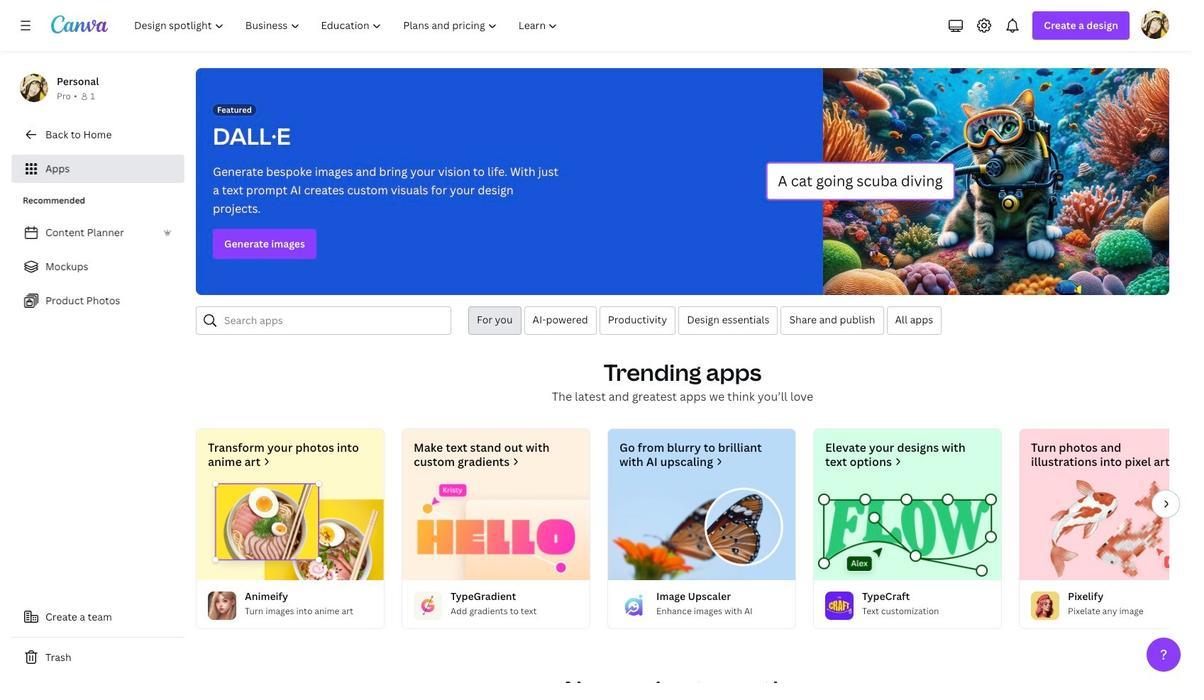 Task type: describe. For each thing, give the bounding box(es) containing it.
an image with a cursor next to a text box containing the prompt "a cat going scuba diving" to generate an image. the generated image of a cat doing scuba diving is behind the text box. image
[[766, 68, 1170, 295]]

0 vertical spatial animeify image
[[197, 481, 384, 581]]

typegradient image
[[414, 592, 442, 620]]

Input field to search for apps search field
[[224, 307, 442, 334]]



Task type: vqa. For each thing, say whether or not it's contained in the screenshot.
the topmost Animeify Image
yes



Task type: locate. For each thing, give the bounding box(es) containing it.
0 vertical spatial image upscaler image
[[608, 481, 796, 581]]

typecraft image
[[826, 592, 854, 620]]

animeify image
[[197, 481, 384, 581], [208, 592, 236, 620]]

1 vertical spatial image upscaler image
[[620, 592, 648, 620]]

1 vertical spatial animeify image
[[208, 592, 236, 620]]

image upscaler image
[[608, 481, 796, 581], [620, 592, 648, 620]]

typegradient image
[[402, 481, 590, 581]]

list
[[11, 219, 185, 315]]

pixelify image
[[1020, 481, 1193, 581], [1031, 592, 1060, 620]]

top level navigation element
[[125, 11, 570, 40]]

typecraft image
[[814, 481, 1002, 581]]

1 vertical spatial pixelify image
[[1031, 592, 1060, 620]]

0 vertical spatial pixelify image
[[1020, 481, 1193, 581]]

stephanie aranda image
[[1141, 11, 1170, 39]]



